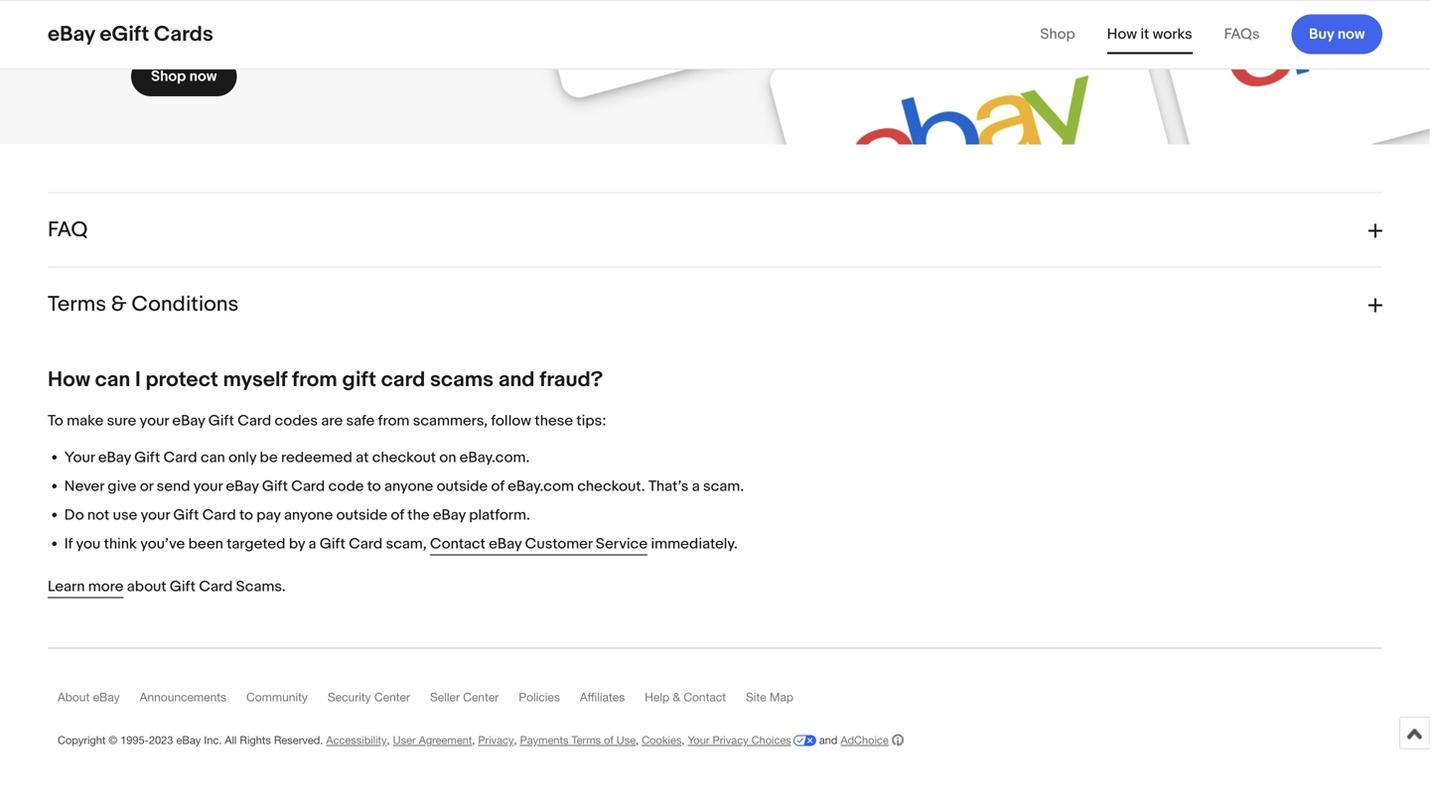 Task type: describe. For each thing, give the bounding box(es) containing it.
now for buy now
[[1338, 25, 1365, 43]]

0 horizontal spatial contact
[[430, 535, 486, 553]]

affiliates
[[580, 690, 625, 704]]

0 horizontal spatial a
[[308, 535, 316, 553]]

about ebay
[[58, 690, 120, 704]]

celebrate success, reward customers, and more.
[[131, 0, 391, 31]]

at
[[356, 449, 369, 467]]

1 vertical spatial your
[[688, 734, 710, 747]]

make
[[67, 412, 104, 430]]

how it works
[[1107, 25, 1192, 43]]

gift down send
[[173, 506, 199, 524]]

codes
[[275, 412, 318, 430]]

inc.
[[204, 734, 222, 747]]

egift
[[100, 21, 149, 47]]

site map link
[[746, 690, 813, 713]]

faq
[[48, 217, 88, 243]]

shop link
[[1040, 25, 1075, 43]]

seller center
[[430, 690, 499, 704]]

1 vertical spatial anyone
[[284, 506, 333, 524]]

scams
[[430, 367, 494, 393]]

your for ebay
[[140, 412, 169, 430]]

2 privacy from the left
[[713, 734, 748, 747]]

buy now link
[[1292, 14, 1383, 54]]

ebay up the give
[[98, 449, 131, 467]]

or
[[140, 478, 153, 496]]

you
[[76, 535, 101, 553]]

affiliates link
[[580, 690, 645, 713]]

if
[[64, 535, 73, 553]]

card left scam,
[[349, 535, 383, 553]]

tips:
[[576, 412, 606, 430]]

2023
[[149, 734, 173, 747]]

myself
[[223, 367, 287, 393]]

map
[[770, 690, 794, 704]]

help & contact
[[645, 690, 726, 704]]

gift right about
[[170, 578, 196, 596]]

to
[[48, 412, 63, 430]]

2 horizontal spatial and
[[819, 734, 838, 747]]

about
[[58, 690, 90, 704]]

checkout.
[[577, 478, 645, 496]]

give
[[107, 478, 137, 496]]

customer
[[525, 535, 593, 553]]

about ebay link
[[58, 690, 140, 713]]

fraud?
[[540, 367, 603, 393]]

adchoice link
[[841, 734, 904, 747]]

buy
[[1309, 25, 1334, 43]]

choices
[[752, 734, 791, 747]]

site
[[746, 690, 766, 704]]

if you think you've been targeted by a gift card scam, contact ebay customer service immediately.
[[64, 535, 738, 553]]

cookies
[[642, 734, 682, 747]]

gift right by
[[320, 535, 346, 553]]

ebay left egift
[[48, 21, 95, 47]]

scammers,
[[413, 412, 488, 430]]

never give or send your ebay gift card code to anyone outside of ebay.com     checkout. that's a scam.
[[64, 478, 744, 496]]

copyright © 1995-2023 ebay inc. all rights reserved. accessibility , user agreement , privacy , payments terms of use , cookies , your privacy choices
[[58, 734, 791, 747]]

learn more about gift card scams.
[[48, 578, 286, 596]]

payments terms of use link
[[520, 734, 636, 747]]

security
[[328, 690, 371, 704]]

card up send
[[164, 449, 197, 467]]

contact inside 'link'
[[684, 690, 726, 704]]

use
[[617, 734, 636, 747]]

0 vertical spatial of
[[491, 478, 504, 496]]

ebay egift cards
[[48, 21, 213, 47]]

0 vertical spatial to
[[367, 478, 381, 496]]

accessibility link
[[326, 734, 387, 747]]

how it works link
[[1107, 25, 1192, 43]]

faqs
[[1224, 25, 1260, 43]]

do
[[64, 506, 84, 524]]

been
[[188, 535, 223, 553]]

agreement
[[419, 734, 472, 747]]

accessibility
[[326, 734, 387, 747]]

seller center link
[[430, 690, 519, 713]]

& for conditions
[[111, 291, 127, 317]]

community link
[[246, 690, 328, 713]]

are
[[321, 412, 343, 430]]

security center
[[328, 690, 410, 704]]

by
[[289, 535, 305, 553]]

about
[[127, 578, 166, 596]]

payments
[[520, 734, 569, 747]]

send
[[157, 478, 190, 496]]

it
[[1141, 25, 1149, 43]]

only
[[229, 449, 256, 467]]

security center link
[[328, 690, 430, 713]]

how can i protect myself from gift card scams and fraud?
[[48, 367, 603, 393]]

site map
[[746, 690, 794, 704]]

redeemed
[[281, 449, 352, 467]]

ebay right about
[[93, 690, 120, 704]]

i
[[135, 367, 141, 393]]

service
[[596, 535, 648, 553]]

terms & conditions button
[[48, 268, 1383, 341]]

0 vertical spatial from
[[292, 367, 337, 393]]

1 , from the left
[[387, 734, 390, 747]]

reserved.
[[274, 734, 323, 747]]

celebrate
[[131, 0, 228, 1]]

gift down be
[[262, 478, 288, 496]]

your for gift
[[141, 506, 170, 524]]

works
[[1153, 25, 1192, 43]]

card down been
[[199, 578, 233, 596]]

do not use your gift card to pay anyone outside of the ebay platform.
[[64, 506, 530, 524]]



Task type: vqa. For each thing, say whether or not it's contained in the screenshot.
Local
no



Task type: locate. For each thing, give the bounding box(es) containing it.
shop
[[1040, 25, 1075, 43], [151, 68, 186, 86]]

gift up only
[[208, 412, 234, 430]]

now for shop now
[[189, 68, 217, 86]]

privacy down seller center link
[[478, 734, 514, 747]]

scam.
[[703, 478, 744, 496]]

0 vertical spatial anyone
[[384, 478, 433, 496]]

2 vertical spatial and
[[819, 734, 838, 747]]

1 vertical spatial now
[[189, 68, 217, 86]]

0 vertical spatial terms
[[48, 291, 106, 317]]

your right send
[[193, 478, 223, 496]]

gift up the "or"
[[134, 449, 160, 467]]

immediately.
[[651, 535, 738, 553]]

to left pay
[[239, 506, 253, 524]]

0 vertical spatial outside
[[437, 478, 488, 496]]

0 horizontal spatial shop
[[151, 68, 186, 86]]

be
[[260, 449, 278, 467]]

,
[[387, 734, 390, 747], [472, 734, 475, 747], [514, 734, 517, 747], [636, 734, 639, 747], [682, 734, 685, 747]]

0 horizontal spatial can
[[95, 367, 130, 393]]

0 horizontal spatial &
[[111, 291, 127, 317]]

ebay left "inc."
[[176, 734, 201, 747]]

terms inside 'dropdown button'
[[48, 291, 106, 317]]

0 vertical spatial your
[[140, 412, 169, 430]]

ebay down the protect
[[172, 412, 205, 430]]

safe
[[346, 412, 375, 430]]

copyright
[[58, 734, 106, 747]]

think
[[104, 535, 137, 553]]

gift
[[342, 367, 376, 393]]

your
[[64, 449, 95, 467], [688, 734, 710, 747]]

of
[[491, 478, 504, 496], [391, 506, 404, 524], [604, 734, 614, 747]]

outside
[[437, 478, 488, 496], [336, 506, 387, 524]]

how for how can i protect myself from gift card scams and fraud?
[[48, 367, 90, 393]]

more.
[[285, 5, 341, 31]]

1 horizontal spatial privacy
[[713, 734, 748, 747]]

ebay.com
[[508, 478, 574, 496]]

announcements link
[[140, 690, 246, 713]]

your up never
[[64, 449, 95, 467]]

cookies link
[[642, 734, 682, 747]]

2 center from the left
[[463, 690, 499, 704]]

0 horizontal spatial center
[[374, 690, 410, 704]]

1 horizontal spatial from
[[378, 412, 410, 430]]

on
[[439, 449, 456, 467]]

of left the
[[391, 506, 404, 524]]

& right help
[[673, 690, 680, 704]]

1 horizontal spatial anyone
[[384, 478, 433, 496]]

of left use
[[604, 734, 614, 747]]

& inside 'link'
[[673, 690, 680, 704]]

1 vertical spatial from
[[378, 412, 410, 430]]

protect
[[145, 367, 218, 393]]

policies
[[519, 690, 560, 704]]

1 vertical spatial how
[[48, 367, 90, 393]]

code
[[328, 478, 364, 496]]

of up the platform.
[[491, 478, 504, 496]]

, left user
[[387, 734, 390, 747]]

terms left use
[[572, 734, 601, 747]]

contact ebay customer service link
[[430, 534, 648, 556]]

contact down the platform.
[[430, 535, 486, 553]]

learn more link
[[48, 576, 124, 598]]

0 horizontal spatial your
[[64, 449, 95, 467]]

1 vertical spatial your
[[193, 478, 223, 496]]

1 vertical spatial terms
[[572, 734, 601, 747]]

from right safe
[[378, 412, 410, 430]]

ebay.com.
[[460, 449, 530, 467]]

and down success,
[[245, 5, 281, 31]]

use
[[113, 506, 137, 524]]

0 horizontal spatial to
[[239, 506, 253, 524]]

1 center from the left
[[374, 690, 410, 704]]

0 horizontal spatial and
[[245, 5, 281, 31]]

1 vertical spatial &
[[673, 690, 680, 704]]

1 vertical spatial to
[[239, 506, 253, 524]]

0 horizontal spatial of
[[391, 506, 404, 524]]

card down the redeemed
[[291, 478, 325, 496]]

0 vertical spatial and
[[245, 5, 281, 31]]

a
[[692, 478, 700, 496], [308, 535, 316, 553]]

0 vertical spatial how
[[1107, 25, 1137, 43]]

0 horizontal spatial anyone
[[284, 506, 333, 524]]

& inside 'dropdown button'
[[111, 291, 127, 317]]

&
[[111, 291, 127, 317], [673, 690, 680, 704]]

1 vertical spatial shop
[[151, 68, 186, 86]]

0 vertical spatial &
[[111, 291, 127, 317]]

checkout
[[372, 449, 436, 467]]

ebay down the platform.
[[489, 535, 522, 553]]

pay
[[256, 506, 281, 524]]

0 horizontal spatial privacy
[[478, 734, 514, 747]]

2 vertical spatial of
[[604, 734, 614, 747]]

card up been
[[202, 506, 236, 524]]

shop down cards
[[151, 68, 186, 86]]

center
[[374, 690, 410, 704], [463, 690, 499, 704]]

seller
[[430, 690, 460, 704]]

now down cards
[[189, 68, 217, 86]]

2 , from the left
[[472, 734, 475, 747]]

1 horizontal spatial center
[[463, 690, 499, 704]]

anyone down checkout
[[384, 478, 433, 496]]

3 , from the left
[[514, 734, 517, 747]]

1 horizontal spatial contact
[[684, 690, 726, 704]]

help & contact link
[[645, 690, 746, 713]]

sure
[[107, 412, 136, 430]]

user
[[393, 734, 416, 747]]

a right that's
[[692, 478, 700, 496]]

1 horizontal spatial and
[[498, 367, 535, 393]]

1 vertical spatial can
[[201, 449, 225, 467]]

announcements
[[140, 690, 227, 704]]

ebay right the
[[433, 506, 466, 524]]

ebay
[[48, 21, 95, 47], [172, 412, 205, 430], [98, 449, 131, 467], [226, 478, 259, 496], [433, 506, 466, 524], [489, 535, 522, 553], [93, 690, 120, 704], [176, 734, 201, 747]]

card up only
[[238, 412, 271, 430]]

all
[[225, 734, 237, 747]]

your ebay gift card can only be redeemed at checkout on ebay.com.
[[64, 449, 530, 467]]

1 vertical spatial contact
[[684, 690, 726, 704]]

your up you've
[[141, 506, 170, 524]]

center inside seller center link
[[463, 690, 499, 704]]

you've
[[140, 535, 185, 553]]

1 vertical spatial of
[[391, 506, 404, 524]]

, left privacy link
[[472, 734, 475, 747]]

shop inside button
[[151, 68, 186, 86]]

ebay down only
[[226, 478, 259, 496]]

now right buy
[[1338, 25, 1365, 43]]

scam,
[[386, 535, 427, 553]]

0 vertical spatial now
[[1338, 25, 1365, 43]]

terms down faq
[[48, 291, 106, 317]]

, left payments at the bottom of the page
[[514, 734, 517, 747]]

and inside the celebrate success, reward customers, and more.
[[245, 5, 281, 31]]

0 horizontal spatial outside
[[336, 506, 387, 524]]

and left adchoice
[[819, 734, 838, 747]]

more
[[88, 578, 124, 596]]

0 horizontal spatial terms
[[48, 291, 106, 317]]

adchoice
[[841, 734, 889, 747]]

& left 'conditions'
[[111, 291, 127, 317]]

1 privacy from the left
[[478, 734, 514, 747]]

1 vertical spatial a
[[308, 535, 316, 553]]

2 horizontal spatial of
[[604, 734, 614, 747]]

platform.
[[469, 506, 530, 524]]

from
[[292, 367, 337, 393], [378, 412, 410, 430]]

privacy link
[[478, 734, 514, 747]]

now inside button
[[189, 68, 217, 86]]

conditions
[[131, 291, 239, 317]]

outside down on
[[437, 478, 488, 496]]

0 vertical spatial shop
[[1040, 25, 1075, 43]]

1 horizontal spatial a
[[692, 478, 700, 496]]

1 horizontal spatial now
[[1338, 25, 1365, 43]]

learn
[[48, 578, 85, 596]]

contact right help
[[684, 690, 726, 704]]

1 horizontal spatial how
[[1107, 25, 1137, 43]]

your right sure
[[140, 412, 169, 430]]

0 horizontal spatial how
[[48, 367, 90, 393]]

how left it
[[1107, 25, 1137, 43]]

1 horizontal spatial shop
[[1040, 25, 1075, 43]]

1 vertical spatial outside
[[336, 506, 387, 524]]

how up to
[[48, 367, 90, 393]]

center for seller center
[[463, 690, 499, 704]]

buy now
[[1309, 25, 1365, 43]]

shop now button
[[131, 57, 237, 96]]

center right "security"
[[374, 690, 410, 704]]

to
[[367, 478, 381, 496], [239, 506, 253, 524]]

a right by
[[308, 535, 316, 553]]

from up the to make sure your ebay gift card codes are safe from scammers, follow these   tips:
[[292, 367, 337, 393]]

these
[[535, 412, 573, 430]]

1 horizontal spatial to
[[367, 478, 381, 496]]

5 , from the left
[[682, 734, 685, 747]]

4 , from the left
[[636, 734, 639, 747]]

1 horizontal spatial terms
[[572, 734, 601, 747]]

0 vertical spatial contact
[[430, 535, 486, 553]]

can left i
[[95, 367, 130, 393]]

how for how it works
[[1107, 25, 1137, 43]]

faq button
[[48, 193, 1383, 267]]

1 horizontal spatial can
[[201, 449, 225, 467]]

, left cookies link
[[636, 734, 639, 747]]

0 vertical spatial your
[[64, 449, 95, 467]]

shop for shop now
[[151, 68, 186, 86]]

center inside security center link
[[374, 690, 410, 704]]

your right cookies
[[688, 734, 710, 747]]

0 vertical spatial can
[[95, 367, 130, 393]]

1 horizontal spatial your
[[688, 734, 710, 747]]

1 horizontal spatial of
[[491, 478, 504, 496]]

, down help & contact 'link'
[[682, 734, 685, 747]]

2 vertical spatial your
[[141, 506, 170, 524]]

anyone up by
[[284, 506, 333, 524]]

privacy
[[478, 734, 514, 747], [713, 734, 748, 747]]

not
[[87, 506, 110, 524]]

0 horizontal spatial now
[[189, 68, 217, 86]]

1 horizontal spatial outside
[[437, 478, 488, 496]]

shop now
[[151, 68, 217, 86]]

policies link
[[519, 690, 580, 713]]

now
[[1338, 25, 1365, 43], [189, 68, 217, 86]]

can
[[95, 367, 130, 393], [201, 449, 225, 467]]

& for contact
[[673, 690, 680, 704]]

gift
[[208, 412, 234, 430], [134, 449, 160, 467], [262, 478, 288, 496], [173, 506, 199, 524], [320, 535, 346, 553], [170, 578, 196, 596]]

to right code
[[367, 478, 381, 496]]

cards
[[154, 21, 213, 47]]

shop for shop link
[[1040, 25, 1075, 43]]

can left only
[[201, 449, 225, 467]]

privacy left choices
[[713, 734, 748, 747]]

©
[[109, 734, 117, 747]]

center for security center
[[374, 690, 410, 704]]

help
[[645, 690, 670, 704]]

and up follow
[[498, 367, 535, 393]]

your privacy choices link
[[688, 734, 816, 747]]

1 horizontal spatial &
[[673, 690, 680, 704]]

0 horizontal spatial from
[[292, 367, 337, 393]]

1 vertical spatial and
[[498, 367, 535, 393]]

shop left it
[[1040, 25, 1075, 43]]

user agreement link
[[393, 734, 472, 747]]

and adchoice
[[816, 734, 889, 747]]

center right seller
[[463, 690, 499, 704]]

outside down code
[[336, 506, 387, 524]]

0 vertical spatial a
[[692, 478, 700, 496]]



